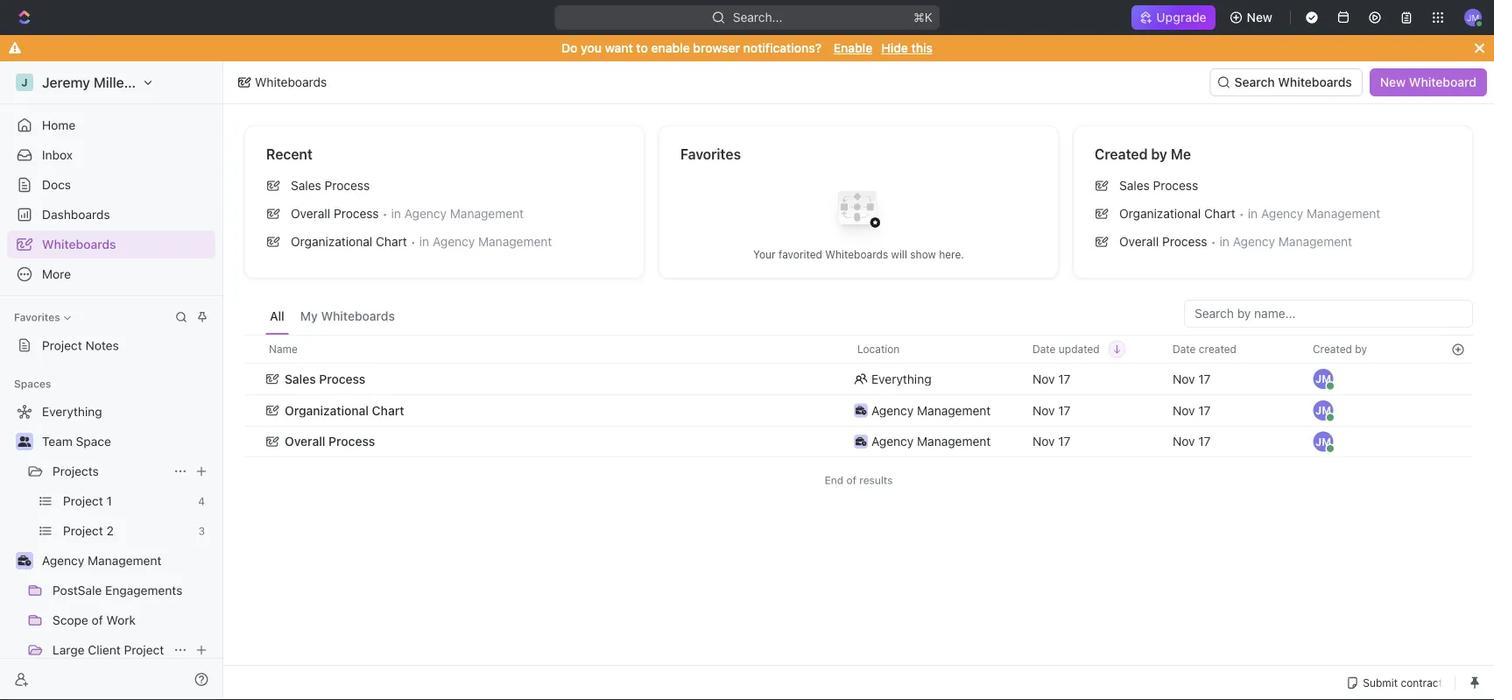 Task type: vqa. For each thing, say whether or not it's contained in the screenshot.
the left List
no



Task type: locate. For each thing, give the bounding box(es) containing it.
my
[[300, 309, 318, 323]]

jeremy miller, , online element for overall process
[[1313, 431, 1336, 453]]

chart inside button
[[372, 403, 404, 417]]

1 vertical spatial favorites
[[14, 311, 60, 323]]

1 vertical spatial everything
[[42, 404, 102, 419]]

new left whiteboard
[[1381, 75, 1406, 89]]

0 vertical spatial new
[[1247, 10, 1273, 25]]

1 jeremy miller, , online element from the top
[[1313, 368, 1336, 391]]

tab list containing all
[[265, 300, 400, 335]]

1 horizontal spatial overall process • in agency management
[[1120, 234, 1353, 249]]

sales process for recent
[[291, 178, 370, 193]]

new inside button
[[1247, 10, 1273, 25]]

j
[[21, 76, 28, 88]]

cell
[[1443, 363, 1474, 394], [1443, 394, 1474, 426], [1443, 426, 1474, 457]]

tab list
[[265, 300, 400, 335]]

date inside button
[[1173, 343, 1196, 355]]

by down search by name... text box
[[1356, 343, 1368, 355]]

1 horizontal spatial date
[[1173, 343, 1196, 355]]

docs
[[42, 177, 71, 192]]

nov 17
[[1033, 371, 1071, 386], [1173, 371, 1211, 386], [1033, 403, 1071, 417], [1173, 403, 1211, 417], [1033, 434, 1071, 449], [1173, 434, 1211, 449]]

sales
[[291, 178, 321, 193], [1120, 178, 1150, 193], [285, 371, 316, 386]]

overall down organizational chart
[[285, 434, 325, 449]]

docs link
[[7, 171, 216, 199]]

management inside sidebar navigation
[[88, 553, 162, 568]]

this
[[912, 41, 933, 55]]

by
[[1152, 146, 1168, 163], [1356, 343, 1368, 355]]

jm for sales process
[[1316, 373, 1332, 385]]

created by
[[1313, 343, 1368, 355]]

project left 2
[[63, 523, 103, 538]]

table
[[244, 335, 1474, 459]]

location
[[858, 343, 900, 355]]

0 vertical spatial favorites
[[681, 146, 741, 163]]

3 cell from the top
[[1443, 426, 1474, 457]]

everything up team space
[[42, 404, 102, 419]]

organizational chart • in agency management
[[1120, 206, 1381, 221], [291, 234, 552, 249]]

sales down recent
[[291, 178, 321, 193]]

3 jeremy miller, , online element from the top
[[1313, 431, 1336, 453]]

new
[[1247, 10, 1273, 25], [1381, 75, 1406, 89]]

2 date from the left
[[1173, 343, 1196, 355]]

sales for recent
[[291, 178, 321, 193]]

search...
[[733, 10, 783, 25]]

nov
[[1033, 371, 1055, 386], [1173, 371, 1196, 386], [1033, 403, 1055, 417], [1173, 403, 1196, 417], [1033, 434, 1055, 449], [1173, 434, 1196, 449]]

1 vertical spatial business time image
[[18, 555, 31, 566]]

by for created by me
[[1152, 146, 1168, 163]]

of for end
[[847, 474, 857, 486]]

you
[[581, 41, 602, 55]]

more button
[[7, 260, 216, 288]]

1 sales process link from the left
[[259, 172, 630, 200]]

whiteboard
[[1410, 75, 1477, 89]]

3 row from the top
[[244, 393, 1474, 428]]

by left me
[[1152, 146, 1168, 163]]

business time image
[[856, 437, 867, 446], [18, 555, 31, 566]]

overall process
[[285, 434, 375, 449]]

1 horizontal spatial organizational chart • in agency management
[[1120, 206, 1381, 221]]

0 horizontal spatial created
[[1095, 146, 1148, 163]]

tree inside sidebar navigation
[[7, 398, 216, 700]]

0 horizontal spatial date
[[1033, 343, 1056, 355]]

by inside row
[[1356, 343, 1368, 355]]

0 vertical spatial of
[[847, 474, 857, 486]]

agency management down 2
[[42, 553, 162, 568]]

1 horizontal spatial everything
[[872, 371, 932, 386]]

of left work
[[92, 613, 103, 627]]

1 horizontal spatial sales process link
[[1088, 172, 1459, 200]]

0 horizontal spatial overall process • in agency management
[[291, 206, 524, 221]]

sales process button
[[255, 361, 837, 396]]

2 cell from the top
[[1443, 394, 1474, 426]]

0 vertical spatial business time image
[[856, 437, 867, 446]]

upgrade link
[[1132, 5, 1216, 30]]

team space
[[42, 434, 111, 449]]

1 vertical spatial agency management
[[872, 434, 991, 449]]

whiteboards right my
[[321, 309, 395, 323]]

1 horizontal spatial by
[[1356, 343, 1368, 355]]

0 horizontal spatial everything
[[42, 404, 102, 419]]

1 horizontal spatial business time image
[[856, 437, 867, 446]]

sales process down created by me
[[1120, 178, 1199, 193]]

2 vertical spatial overall
[[285, 434, 325, 449]]

created left me
[[1095, 146, 1148, 163]]

2 vertical spatial chart
[[372, 403, 404, 417]]

of right end
[[847, 474, 857, 486]]

search whiteboards button
[[1210, 68, 1363, 96]]

4 row from the top
[[244, 424, 1474, 459]]

organizational
[[1120, 206, 1201, 221], [291, 234, 373, 249], [285, 403, 369, 417]]

sidebar navigation
[[0, 61, 227, 700]]

project down scope of work link
[[124, 643, 164, 657]]

overall down created by me
[[1120, 234, 1159, 249]]

everything
[[872, 371, 932, 386], [42, 404, 102, 419]]

organizational up the my whiteboards
[[291, 234, 373, 249]]

project left "1"
[[63, 494, 103, 508]]

project
[[42, 338, 82, 353], [63, 494, 103, 508], [63, 523, 103, 538], [124, 643, 164, 657]]

management
[[450, 206, 524, 221], [1307, 206, 1381, 221], [478, 234, 552, 249], [1279, 234, 1353, 249], [917, 403, 991, 417], [917, 434, 991, 449], [88, 553, 162, 568]]

user group image
[[18, 436, 31, 447]]

tree containing everything
[[7, 398, 216, 700]]

new inside button
[[1381, 75, 1406, 89]]

jm button
[[1460, 4, 1488, 32]]

2 vertical spatial jeremy miller, , online element
[[1313, 431, 1336, 453]]

0 horizontal spatial sales process link
[[259, 172, 630, 200]]

of for scope
[[92, 613, 103, 627]]

jm
[[1467, 12, 1480, 22], [1316, 373, 1332, 385], [1316, 404, 1332, 417], [1316, 435, 1332, 448]]

overall down recent
[[291, 206, 330, 221]]

my whiteboards button
[[296, 300, 400, 335]]

1 vertical spatial overall process • in agency management
[[1120, 234, 1353, 249]]

work
[[106, 613, 136, 627]]

projects
[[53, 464, 99, 478]]

0 vertical spatial created
[[1095, 146, 1148, 163]]

agency inside tree
[[42, 553, 84, 568]]

created inside row
[[1313, 343, 1353, 355]]

do you want to enable browser notifications? enable hide this
[[562, 41, 933, 55]]

project for project notes
[[42, 338, 82, 353]]

1 vertical spatial of
[[92, 613, 103, 627]]

project notes link
[[7, 331, 216, 359]]

2 sales process link from the left
[[1088, 172, 1459, 200]]

table containing sales process
[[244, 335, 1474, 459]]

1 row from the top
[[244, 335, 1474, 364]]

organizational up overall process
[[285, 403, 369, 417]]

jeremy miller, , online element
[[1313, 368, 1336, 391], [1313, 400, 1336, 422], [1313, 431, 1336, 453]]

enable
[[834, 41, 873, 55]]

process
[[325, 178, 370, 193], [1153, 178, 1199, 193], [334, 206, 379, 221], [1163, 234, 1208, 249], [319, 371, 366, 386], [329, 434, 375, 449]]

end
[[825, 474, 844, 486]]

0 horizontal spatial of
[[92, 613, 103, 627]]

row containing organizational chart
[[244, 393, 1474, 428]]

cell for organizational chart
[[1443, 394, 1474, 426]]

do
[[562, 41, 578, 55]]

0 horizontal spatial by
[[1152, 146, 1168, 163]]

sales process up organizational chart
[[285, 371, 366, 386]]

updated
[[1059, 343, 1100, 355]]

agency management
[[872, 403, 991, 417], [872, 434, 991, 449], [42, 553, 162, 568]]

0 vertical spatial by
[[1152, 146, 1168, 163]]

0 horizontal spatial business time image
[[18, 555, 31, 566]]

business time image inside tree
[[18, 555, 31, 566]]

row containing overall process
[[244, 424, 1474, 459]]

your
[[754, 248, 776, 261]]

new for new
[[1247, 10, 1273, 25]]

1 cell from the top
[[1443, 363, 1474, 394]]

2 vertical spatial organizational
[[285, 403, 369, 417]]

project for project 1
[[63, 494, 103, 508]]

row
[[244, 335, 1474, 364], [244, 361, 1474, 396], [244, 393, 1474, 428], [244, 424, 1474, 459]]

name
[[269, 343, 298, 355]]

0 horizontal spatial new
[[1247, 10, 1273, 25]]

jm for organizational chart
[[1316, 404, 1332, 417]]

2 vertical spatial agency management
[[42, 553, 162, 568]]

of inside tree
[[92, 613, 103, 627]]

want
[[605, 41, 633, 55]]

scope of work link
[[53, 606, 212, 634]]

overall
[[291, 206, 330, 221], [1120, 234, 1159, 249], [285, 434, 325, 449]]

large client project link
[[53, 636, 166, 664]]

1 horizontal spatial created
[[1313, 343, 1353, 355]]

1 vertical spatial created
[[1313, 343, 1353, 355]]

0 vertical spatial everything
[[872, 371, 932, 386]]

sales process down recent
[[291, 178, 370, 193]]

date inside button
[[1033, 343, 1056, 355]]

tree
[[7, 398, 216, 700]]

of
[[847, 474, 857, 486], [92, 613, 103, 627]]

whiteboards
[[255, 75, 327, 89], [1279, 75, 1353, 89], [42, 237, 116, 251], [826, 248, 889, 261], [321, 309, 395, 323]]

agency management inside sidebar navigation
[[42, 553, 162, 568]]

results
[[860, 474, 893, 486]]

created by me
[[1095, 146, 1192, 163]]

0 horizontal spatial organizational chart • in agency management
[[291, 234, 552, 249]]

whiteboards link
[[7, 230, 216, 258]]

project down favorites "button"
[[42, 338, 82, 353]]

•
[[383, 207, 388, 220], [1240, 207, 1245, 220], [411, 235, 416, 248], [1211, 235, 1217, 248]]

0 vertical spatial jeremy miller, , online element
[[1313, 368, 1336, 391]]

large client project
[[53, 643, 164, 657]]

space
[[76, 434, 111, 449]]

project notes
[[42, 338, 119, 353]]

agency management right business time icon
[[872, 403, 991, 417]]

sales process
[[291, 178, 370, 193], [1120, 178, 1199, 193], [285, 371, 366, 386]]

whiteboards down dashboards
[[42, 237, 116, 251]]

sales down created by me
[[1120, 178, 1150, 193]]

date left updated
[[1033, 343, 1056, 355]]

everything down location
[[872, 371, 932, 386]]

sales inside button
[[285, 371, 316, 386]]

project 2
[[63, 523, 114, 538]]

notifications?
[[744, 41, 822, 55]]

1 vertical spatial new
[[1381, 75, 1406, 89]]

date left created
[[1173, 343, 1196, 355]]

0 vertical spatial organizational
[[1120, 206, 1201, 221]]

by for created by
[[1356, 343, 1368, 355]]

agency management up results on the bottom of the page
[[872, 434, 991, 449]]

home
[[42, 118, 76, 132]]

created down search by name... text box
[[1313, 343, 1353, 355]]

0 vertical spatial organizational chart • in agency management
[[1120, 206, 1381, 221]]

1 date from the left
[[1033, 343, 1056, 355]]

0 horizontal spatial favorites
[[14, 311, 60, 323]]

overall process • in agency management
[[291, 206, 524, 221], [1120, 234, 1353, 249]]

2 row from the top
[[244, 361, 1474, 396]]

organizational down created by me
[[1120, 206, 1201, 221]]

all
[[270, 309, 285, 323]]

date created button
[[1163, 336, 1248, 363]]

sales down name
[[285, 371, 316, 386]]

will
[[892, 248, 908, 261]]

2 jeremy miller, , online element from the top
[[1313, 400, 1336, 422]]

2
[[106, 523, 114, 538]]

0 vertical spatial agency management
[[872, 403, 991, 417]]

your favorited whiteboards will show here.
[[754, 248, 965, 261]]

1 horizontal spatial new
[[1381, 75, 1406, 89]]

organizational chart button
[[255, 393, 837, 428]]

date updated
[[1033, 343, 1100, 355]]

sales process link for recent
[[259, 172, 630, 200]]

client
[[88, 643, 121, 657]]

new up search in the right of the page
[[1247, 10, 1273, 25]]

1 horizontal spatial of
[[847, 474, 857, 486]]

1 vertical spatial by
[[1356, 343, 1368, 355]]

1 vertical spatial jeremy miller, , online element
[[1313, 400, 1336, 422]]

to
[[636, 41, 648, 55]]



Task type: describe. For each thing, give the bounding box(es) containing it.
agency management link
[[42, 547, 212, 575]]

created for created by
[[1313, 343, 1353, 355]]

Search by name... text field
[[1195, 301, 1463, 327]]

new for new whiteboard
[[1381, 75, 1406, 89]]

jm inside dropdown button
[[1467, 12, 1480, 22]]

everything link
[[7, 398, 212, 426]]

all button
[[265, 300, 289, 335]]

overall inside button
[[285, 434, 325, 449]]

project 2 link
[[63, 517, 191, 545]]

end of results
[[825, 474, 893, 486]]

me
[[1171, 146, 1192, 163]]

inbox link
[[7, 141, 216, 169]]

1 vertical spatial overall
[[1120, 234, 1159, 249]]

show
[[911, 248, 936, 261]]

cell for sales process
[[1443, 363, 1474, 394]]

team
[[42, 434, 73, 449]]

my whiteboards
[[300, 309, 395, 323]]

postsale engagements link
[[53, 577, 212, 605]]

jeremy miller, , online element for organizational chart
[[1313, 400, 1336, 422]]

new whiteboard button
[[1370, 68, 1488, 96]]

overall process button
[[255, 424, 837, 459]]

4
[[198, 495, 205, 507]]

1 vertical spatial organizational
[[291, 234, 373, 249]]

recent
[[266, 146, 313, 163]]

everything inside row
[[872, 371, 932, 386]]

workspace
[[144, 74, 217, 91]]

team space link
[[42, 428, 212, 456]]

jeremy miller's workspace
[[42, 74, 217, 91]]

engagements
[[105, 583, 183, 598]]

whiteboards up recent
[[255, 75, 327, 89]]

1 horizontal spatial favorites
[[681, 146, 741, 163]]

1 vertical spatial organizational chart • in agency management
[[291, 234, 552, 249]]

search
[[1235, 75, 1275, 89]]

sales process link for created by me
[[1088, 172, 1459, 200]]

organizational inside button
[[285, 403, 369, 417]]

0 vertical spatial overall process • in agency management
[[291, 206, 524, 221]]

new button
[[1223, 4, 1284, 32]]

⌘k
[[914, 10, 933, 25]]

agency management for organizational chart
[[872, 403, 991, 417]]

whiteboards inside sidebar navigation
[[42, 237, 116, 251]]

created for created by me
[[1095, 146, 1148, 163]]

more
[[42, 267, 71, 281]]

whiteboards down no favorited whiteboards image
[[826, 248, 889, 261]]

notes
[[85, 338, 119, 353]]

agency management for overall process
[[872, 434, 991, 449]]

project 1
[[63, 494, 112, 508]]

browser
[[693, 41, 740, 55]]

whiteboards right search in the right of the page
[[1279, 75, 1353, 89]]

sales for created by me
[[1120, 178, 1150, 193]]

date for date created
[[1173, 343, 1196, 355]]

row containing sales process
[[244, 361, 1474, 396]]

project 1 link
[[63, 487, 191, 515]]

large
[[53, 643, 85, 657]]

here.
[[939, 248, 965, 261]]

enable
[[651, 41, 690, 55]]

new whiteboard
[[1381, 75, 1477, 89]]

date for date updated
[[1033, 343, 1056, 355]]

jeremy miller's workspace, , element
[[16, 74, 33, 91]]

dashboards link
[[7, 201, 216, 229]]

sales process inside button
[[285, 371, 366, 386]]

miller's
[[94, 74, 141, 91]]

0 vertical spatial chart
[[1205, 206, 1236, 221]]

cell for overall process
[[1443, 426, 1474, 457]]

date updated button
[[1022, 336, 1126, 363]]

spaces
[[14, 378, 51, 390]]

0 vertical spatial overall
[[291, 206, 330, 221]]

favorited
[[779, 248, 823, 261]]

postsale
[[53, 583, 102, 598]]

favorites inside "button"
[[14, 311, 60, 323]]

scope
[[53, 613, 88, 627]]

dashboards
[[42, 207, 110, 222]]

everything inside 'link'
[[42, 404, 102, 419]]

organizational chart
[[285, 403, 404, 417]]

projects link
[[53, 457, 166, 485]]

home link
[[7, 111, 216, 139]]

jeremy
[[42, 74, 90, 91]]

sales process for created by me
[[1120, 178, 1199, 193]]

hide
[[882, 41, 908, 55]]

1
[[106, 494, 112, 508]]

jm for overall process
[[1316, 435, 1332, 448]]

inbox
[[42, 148, 73, 162]]

3
[[198, 525, 205, 537]]

project for project 2
[[63, 523, 103, 538]]

no favorited whiteboards image
[[824, 177, 894, 248]]

jeremy miller, , online element for sales process
[[1313, 368, 1336, 391]]

business time image
[[856, 406, 867, 415]]

upgrade
[[1157, 10, 1207, 25]]

created
[[1199, 343, 1237, 355]]

date created
[[1173, 343, 1237, 355]]

1 vertical spatial chart
[[376, 234, 407, 249]]

postsale engagements
[[53, 583, 183, 598]]

search whiteboards
[[1235, 75, 1353, 89]]

scope of work
[[53, 613, 136, 627]]

business time image inside row
[[856, 437, 867, 446]]

favorites button
[[7, 307, 78, 328]]

row containing name
[[244, 335, 1474, 364]]



